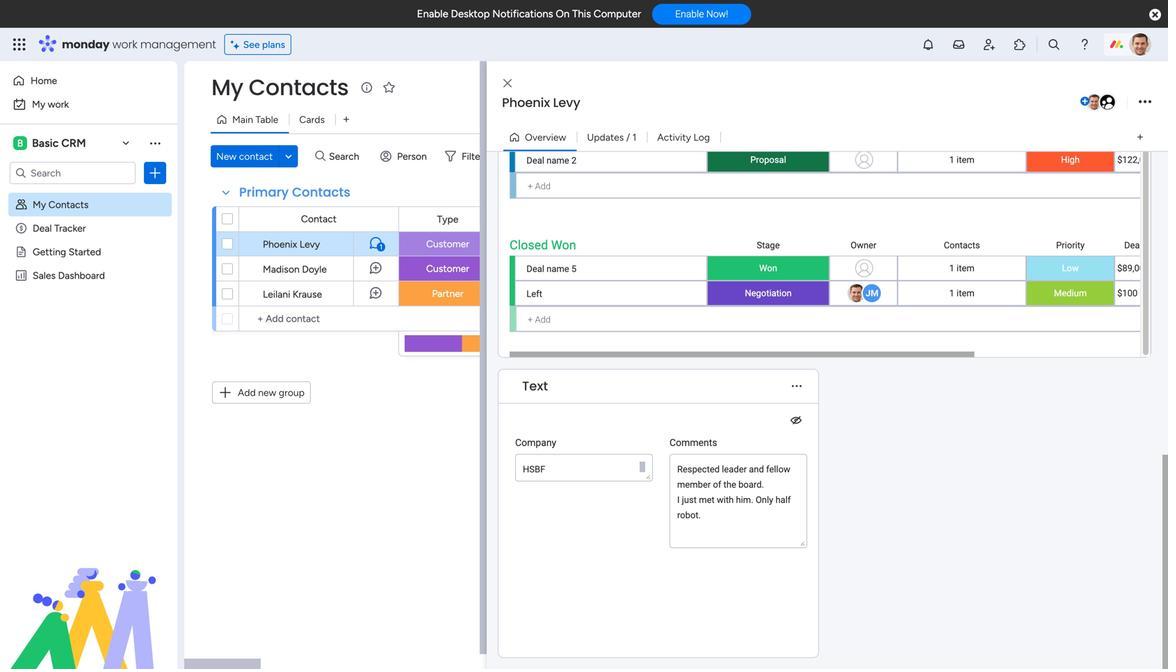 Task type: describe. For each thing, give the bounding box(es) containing it.
cards button
[[289, 108, 335, 131]]

Type field
[[434, 212, 462, 227]]

new contact button
[[211, 145, 278, 168]]

getting started
[[33, 246, 101, 258]]

person
[[397, 151, 427, 162]]

madison
[[263, 264, 300, 275]]

workspace selection element
[[13, 135, 88, 152]]

plans
[[262, 39, 285, 50]]

monday marketplace image
[[1013, 38, 1027, 51]]

home
[[31, 75, 57, 87]]

log
[[694, 131, 710, 143]]

2 customer from the top
[[426, 263, 469, 275]]

dapulse close image
[[1149, 8, 1161, 22]]

filter button
[[439, 145, 505, 168]]

phoenix levy inside field
[[502, 94, 580, 112]]

search everything image
[[1047, 38, 1061, 51]]

1 vertical spatial 1
[[380, 243, 383, 251]]

main table button
[[211, 108, 289, 131]]

more dots image
[[792, 382, 802, 392]]

monday work management
[[62, 37, 216, 52]]

add view image
[[343, 115, 349, 125]]

leilani
[[263, 289, 290, 300]]

work for monday
[[112, 37, 137, 52]]

deal
[[33, 222, 52, 234]]

levy inside field
[[553, 94, 580, 112]]

everyone at beyond imagination image
[[1099, 93, 1117, 111]]

My Contacts field
[[208, 72, 352, 103]]

contact
[[301, 213, 337, 225]]

0 horizontal spatial phoenix levy
[[263, 238, 320, 250]]

contact
[[239, 151, 273, 162]]

home link
[[8, 70, 169, 92]]

enable now!
[[675, 8, 728, 20]]

0 horizontal spatial phoenix
[[263, 238, 297, 250]]

sales
[[33, 270, 56, 282]]

lottie animation image
[[0, 529, 177, 670]]

0 horizontal spatial my contacts
[[33, 199, 89, 211]]

work for my
[[48, 98, 69, 110]]

computer
[[594, 8, 641, 20]]

table
[[255, 114, 278, 125]]

leilani krause
[[263, 289, 322, 300]]

enable for enable desktop notifications on this computer
[[417, 8, 448, 20]]

overview button
[[503, 126, 577, 148]]

enable desktop notifications on this computer
[[417, 8, 641, 20]]

crm
[[61, 137, 86, 150]]

madison doyle
[[263, 264, 327, 275]]

help image
[[1078, 38, 1092, 51]]

started
[[69, 246, 101, 258]]

my inside list box
[[33, 199, 46, 211]]

add new group button
[[212, 382, 311, 404]]

0 vertical spatial 1
[[632, 131, 636, 143]]

partner
[[432, 288, 464, 300]]

activity log
[[657, 131, 710, 143]]

Search field
[[325, 147, 367, 166]]

notifications image
[[921, 38, 935, 51]]

home option
[[8, 70, 169, 92]]

type
[[437, 213, 458, 225]]

b
[[17, 137, 23, 149]]

tracker
[[54, 222, 86, 234]]

1 customer from the top
[[426, 238, 469, 250]]

select product image
[[13, 38, 26, 51]]

add to favorites image
[[382, 80, 396, 94]]

new
[[258, 387, 276, 399]]

see plans
[[243, 39, 285, 50]]



Task type: vqa. For each thing, say whether or not it's contained in the screenshot.
Main Table button
yes



Task type: locate. For each thing, give the bounding box(es) containing it.
activity
[[657, 131, 691, 143]]

show board description image
[[358, 81, 375, 95]]

add
[[238, 387, 256, 399]]

primary contacts
[[239, 184, 350, 201]]

0 vertical spatial phoenix levy
[[502, 94, 580, 112]]

phoenix inside field
[[502, 94, 550, 112]]

getting
[[33, 246, 66, 258]]

main table
[[232, 114, 278, 125]]

1 vertical spatial phoenix levy
[[263, 238, 320, 250]]

see
[[243, 39, 260, 50]]

customer
[[426, 238, 469, 250], [426, 263, 469, 275]]

0 vertical spatial my contacts
[[211, 72, 349, 103]]

my contacts
[[211, 72, 349, 103], [33, 199, 89, 211]]

main
[[232, 114, 253, 125]]

new
[[216, 151, 237, 162]]

Search in workspace field
[[29, 165, 116, 181]]

1 vertical spatial levy
[[300, 238, 320, 250]]

dapulse addbtn image
[[1080, 97, 1089, 106]]

enable
[[417, 8, 448, 20], [675, 8, 704, 20]]

notifications
[[492, 8, 553, 20]]

phoenix levy
[[502, 94, 580, 112], [263, 238, 320, 250]]

basic crm
[[32, 137, 86, 150]]

on
[[556, 8, 570, 20]]

contacts up "contact"
[[292, 184, 350, 201]]

deal tracker
[[33, 222, 86, 234]]

updates / 1
[[587, 131, 636, 143]]

updates / 1 button
[[577, 126, 647, 148]]

public dashboard image
[[15, 269, 28, 282]]

krause
[[293, 289, 322, 300]]

Text field
[[519, 378, 552, 396]]

my contacts up deal tracker
[[33, 199, 89, 211]]

+ Add contact text field
[[246, 311, 392, 327]]

lottie animation element
[[0, 529, 177, 670]]

phoenix levy up madison doyle
[[263, 238, 320, 250]]

option
[[0, 192, 177, 195]]

this
[[572, 8, 591, 20]]

my contacts up table
[[211, 72, 349, 103]]

v2 search image
[[315, 149, 325, 164]]

doyle
[[302, 264, 327, 275]]

0 horizontal spatial terry turtle image
[[1085, 93, 1103, 111]]

contacts up tracker
[[48, 199, 89, 211]]

customer up partner
[[426, 263, 469, 275]]

terry turtle image
[[1129, 33, 1151, 56], [1085, 93, 1103, 111]]

customer down type
[[426, 238, 469, 250]]

activity log button
[[647, 126, 720, 148]]

text
[[522, 378, 548, 395]]

work
[[112, 37, 137, 52], [48, 98, 69, 110]]

1 horizontal spatial 1
[[632, 131, 636, 143]]

contacts inside list box
[[48, 199, 89, 211]]

my down home on the left of page
[[32, 98, 45, 110]]

enable left the now!
[[675, 8, 704, 20]]

0 vertical spatial work
[[112, 37, 137, 52]]

levy up doyle
[[300, 238, 320, 250]]

1 vertical spatial work
[[48, 98, 69, 110]]

see plans button
[[224, 34, 291, 55]]

2 enable from the left
[[675, 8, 704, 20]]

my work
[[32, 98, 69, 110]]

contacts for "primary contacts" field
[[292, 184, 350, 201]]

sales dashboard
[[33, 270, 105, 282]]

1 horizontal spatial my contacts
[[211, 72, 349, 103]]

options image
[[1139, 93, 1151, 112]]

my
[[211, 72, 243, 103], [32, 98, 45, 110], [33, 199, 46, 211]]

0 vertical spatial terry turtle image
[[1129, 33, 1151, 56]]

group
[[279, 387, 305, 399]]

contacts for my contacts field
[[249, 72, 349, 103]]

filter
[[462, 151, 484, 162]]

desktop
[[451, 8, 490, 20]]

0 horizontal spatial 1
[[380, 243, 383, 251]]

phoenix levy up overview button
[[502, 94, 580, 112]]

basic
[[32, 137, 59, 150]]

monday
[[62, 37, 110, 52]]

public board image
[[15, 245, 28, 259]]

1 horizontal spatial work
[[112, 37, 137, 52]]

enable left desktop
[[417, 8, 448, 20]]

1 vertical spatial terry turtle image
[[1085, 93, 1103, 111]]

options image
[[148, 166, 162, 180]]

1 button
[[353, 232, 398, 257]]

levy
[[553, 94, 580, 112], [300, 238, 320, 250]]

my work option
[[8, 93, 169, 115]]

1 horizontal spatial terry turtle image
[[1129, 33, 1151, 56]]

list box containing my contacts
[[0, 190, 177, 475]]

workspace options image
[[148, 136, 162, 150]]

work right monday
[[112, 37, 137, 52]]

0 horizontal spatial work
[[48, 98, 69, 110]]

my up main
[[211, 72, 243, 103]]

Phoenix Levy field
[[499, 94, 1078, 112]]

enable inside button
[[675, 8, 704, 20]]

work inside option
[[48, 98, 69, 110]]

add view image
[[1137, 132, 1143, 142]]

workspace image
[[13, 136, 27, 151]]

contacts inside "primary contacts" field
[[292, 184, 350, 201]]

primary
[[239, 184, 289, 201]]

work down home on the left of page
[[48, 98, 69, 110]]

0 horizontal spatial levy
[[300, 238, 320, 250]]

close image
[[503, 78, 512, 88]]

contacts up the cards button
[[249, 72, 349, 103]]

1 vertical spatial customer
[[426, 263, 469, 275]]

add new group
[[238, 387, 305, 399]]

1 horizontal spatial phoenix
[[502, 94, 550, 112]]

my work link
[[8, 93, 169, 115]]

phoenix up madison
[[263, 238, 297, 250]]

new contact
[[216, 151, 273, 162]]

invite members image
[[982, 38, 996, 51]]

0 vertical spatial levy
[[553, 94, 580, 112]]

levy up overview
[[553, 94, 580, 112]]

dashboard
[[58, 270, 105, 282]]

list box
[[0, 190, 177, 475]]

0 vertical spatial phoenix
[[502, 94, 550, 112]]

phoenix down close icon
[[502, 94, 550, 112]]

angle down image
[[285, 151, 292, 162]]

update feed image
[[952, 38, 966, 51]]

terry turtle image left options image
[[1085, 93, 1103, 111]]

person button
[[375, 145, 435, 168]]

1
[[632, 131, 636, 143], [380, 243, 383, 251]]

terry turtle image down dapulse close icon in the top right of the page
[[1129, 33, 1151, 56]]

1 horizontal spatial enable
[[675, 8, 704, 20]]

0 vertical spatial customer
[[426, 238, 469, 250]]

enable for enable now!
[[675, 8, 704, 20]]

1 vertical spatial phoenix
[[263, 238, 297, 250]]

cards
[[299, 114, 325, 125]]

overview
[[525, 131, 566, 143]]

enable now! button
[[652, 4, 751, 25]]

1 enable from the left
[[417, 8, 448, 20]]

phoenix
[[502, 94, 550, 112], [263, 238, 297, 250]]

1 vertical spatial my contacts
[[33, 199, 89, 211]]

0 horizontal spatial enable
[[417, 8, 448, 20]]

updates
[[587, 131, 624, 143]]

Primary Contacts field
[[236, 184, 354, 202]]

contacts
[[249, 72, 349, 103], [292, 184, 350, 201], [48, 199, 89, 211]]

my inside my work option
[[32, 98, 45, 110]]

1 horizontal spatial phoenix levy
[[502, 94, 580, 112]]

/
[[626, 131, 630, 143]]

management
[[140, 37, 216, 52]]

1 horizontal spatial levy
[[553, 94, 580, 112]]

now!
[[706, 8, 728, 20]]

my up deal
[[33, 199, 46, 211]]



